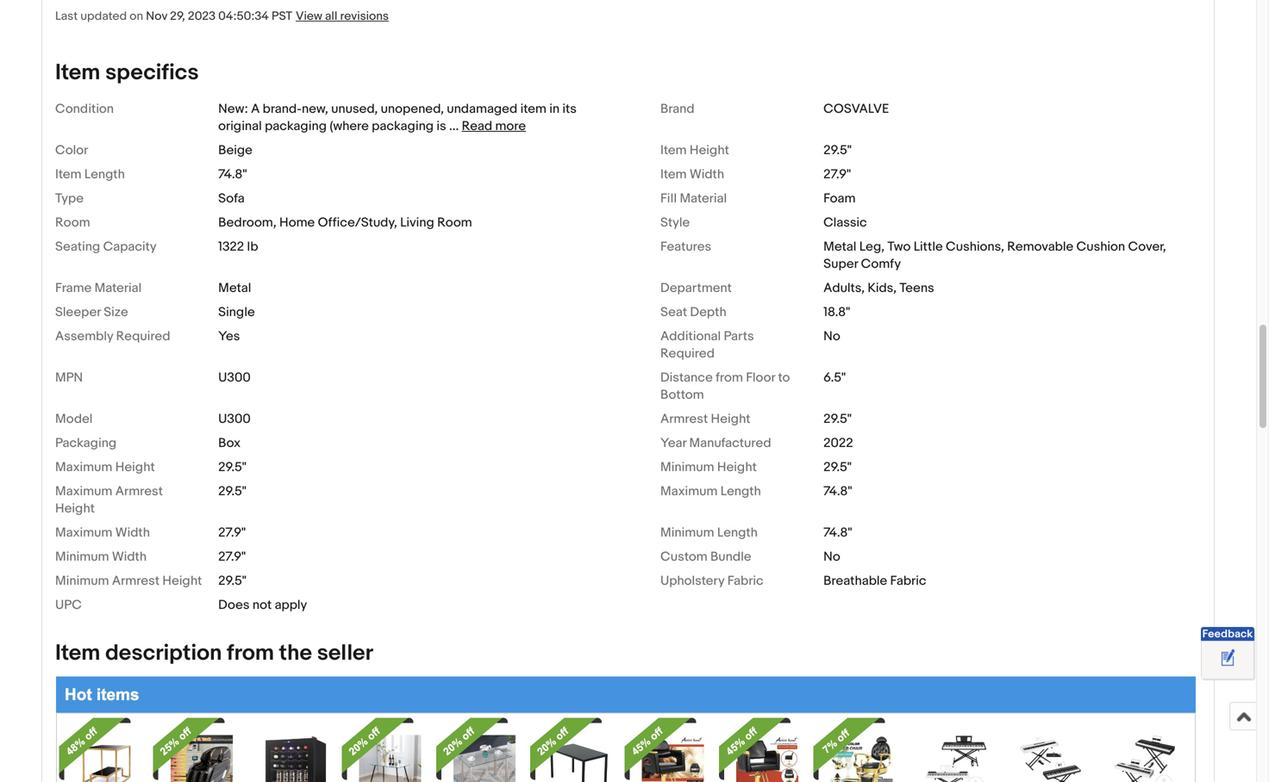 Task type: locate. For each thing, give the bounding box(es) containing it.
1 horizontal spatial required
[[660, 346, 715, 362]]

metal for metal
[[218, 280, 251, 296]]

unused,
[[331, 101, 378, 117]]

1 fabric from the left
[[727, 574, 764, 589]]

seat
[[660, 305, 687, 320]]

armrest down minimum width
[[112, 574, 160, 589]]

no for additional parts required
[[823, 329, 840, 344]]

material for frame material
[[94, 280, 142, 296]]

1 room from the left
[[55, 215, 90, 230]]

maximum inside maximum armrest height
[[55, 484, 112, 499]]

item up fill
[[660, 167, 687, 182]]

length
[[84, 167, 125, 182], [721, 484, 761, 499], [717, 525, 758, 541]]

0 horizontal spatial required
[[116, 329, 170, 344]]

1 horizontal spatial metal
[[823, 239, 856, 255]]

height up manufactured
[[711, 412, 750, 427]]

single
[[218, 305, 255, 320]]

29.5" for maximum height
[[218, 460, 246, 475]]

1 vertical spatial no
[[823, 549, 840, 565]]

u300 down yes
[[218, 370, 251, 386]]

type
[[55, 191, 84, 206]]

height up maximum width
[[55, 501, 95, 517]]

fabric down bundle
[[727, 574, 764, 589]]

last
[[55, 9, 78, 24]]

0 vertical spatial width
[[690, 167, 724, 182]]

required inside additional parts required
[[660, 346, 715, 362]]

1 u300 from the top
[[218, 370, 251, 386]]

27.9"
[[823, 167, 851, 182], [218, 525, 246, 541], [218, 549, 246, 565]]

adults, kids, teens
[[823, 280, 934, 296]]

length down color
[[84, 167, 125, 182]]

item length
[[55, 167, 125, 182]]

0 vertical spatial no
[[823, 329, 840, 344]]

from left floor
[[716, 370, 743, 386]]

1 horizontal spatial packaging
[[372, 118, 434, 134]]

1 vertical spatial 74.8"
[[823, 484, 852, 499]]

2 no from the top
[[823, 549, 840, 565]]

from inside distance from floor to bottom
[[716, 370, 743, 386]]

metal
[[823, 239, 856, 255], [218, 280, 251, 296]]

1 vertical spatial length
[[721, 484, 761, 499]]

breathable
[[823, 574, 887, 589]]

1 vertical spatial armrest
[[115, 484, 163, 499]]

depth
[[690, 305, 727, 320]]

1 vertical spatial metal
[[218, 280, 251, 296]]

length down minimum height
[[721, 484, 761, 499]]

maximum up minimum width
[[55, 525, 112, 541]]

armrest down maximum height
[[115, 484, 163, 499]]

brand
[[660, 101, 694, 117]]

2022
[[823, 436, 853, 451]]

new,
[[302, 101, 328, 117]]

74.8"
[[218, 167, 247, 182], [823, 484, 852, 499], [823, 525, 852, 541]]

size
[[104, 305, 128, 320]]

width up minimum armrest height
[[112, 549, 147, 565]]

from
[[716, 370, 743, 386], [227, 640, 274, 667]]

adults,
[[823, 280, 865, 296]]

super
[[823, 256, 858, 272]]

bedroom, home office/study, living room
[[218, 215, 472, 230]]

seating capacity
[[55, 239, 157, 255]]

classic
[[823, 215, 867, 230]]

pst
[[272, 9, 292, 24]]

1 horizontal spatial material
[[680, 191, 727, 206]]

item height
[[660, 143, 729, 158]]

minimum up custom
[[660, 525, 714, 541]]

features
[[660, 239, 711, 255]]

metal inside 'metal leg, two little cushions, removable cushion cover, super comfy'
[[823, 239, 856, 255]]

1 vertical spatial required
[[660, 346, 715, 362]]

required down additional
[[660, 346, 715, 362]]

item width
[[660, 167, 724, 182]]

minimum length
[[660, 525, 758, 541]]

2 vertical spatial width
[[112, 549, 147, 565]]

height down manufactured
[[717, 460, 757, 475]]

upholstery
[[660, 574, 724, 589]]

frame
[[55, 280, 92, 296]]

read more button
[[462, 118, 526, 134]]

height up maximum armrest height on the left bottom of the page
[[115, 460, 155, 475]]

74.8" for minimum length
[[823, 525, 852, 541]]

1322
[[218, 239, 244, 255]]

from left the
[[227, 640, 274, 667]]

room down type
[[55, 215, 90, 230]]

no up breathable
[[823, 549, 840, 565]]

0 vertical spatial material
[[680, 191, 727, 206]]

0 horizontal spatial packaging
[[265, 118, 327, 134]]

material up size
[[94, 280, 142, 296]]

required down size
[[116, 329, 170, 344]]

height up item width
[[690, 143, 729, 158]]

material for fill material
[[680, 191, 727, 206]]

office/study,
[[318, 215, 397, 230]]

maximum for maximum width
[[55, 525, 112, 541]]

74.8" down 2022
[[823, 484, 852, 499]]

fabric for upholstery fabric
[[727, 574, 764, 589]]

1 horizontal spatial room
[[437, 215, 472, 230]]

minimum for minimum armrest height
[[55, 574, 109, 589]]

29.5" for minimum armrest height
[[218, 574, 246, 589]]

0 vertical spatial from
[[716, 370, 743, 386]]

0 vertical spatial 74.8"
[[218, 167, 247, 182]]

0 vertical spatial length
[[84, 167, 125, 182]]

metal up super
[[823, 239, 856, 255]]

brand-
[[263, 101, 302, 117]]

model
[[55, 412, 93, 427]]

74.8" for item length
[[218, 167, 247, 182]]

width for minimum width
[[112, 549, 147, 565]]

29.5" for armrest height
[[823, 412, 852, 427]]

27.9" for minimum width
[[218, 549, 246, 565]]

1 no from the top
[[823, 329, 840, 344]]

no for custom bundle
[[823, 549, 840, 565]]

armrest for maximum length
[[115, 484, 163, 499]]

maximum down packaging
[[55, 460, 112, 475]]

read
[[462, 118, 492, 134]]

material down item width
[[680, 191, 727, 206]]

minimum for minimum width
[[55, 549, 109, 565]]

item for item specifics
[[55, 59, 100, 86]]

sleeper size
[[55, 305, 128, 320]]

maximum down maximum height
[[55, 484, 112, 499]]

more
[[495, 118, 526, 134]]

0 horizontal spatial fabric
[[727, 574, 764, 589]]

required
[[116, 329, 170, 344], [660, 346, 715, 362]]

0 horizontal spatial metal
[[218, 280, 251, 296]]

room
[[55, 215, 90, 230], [437, 215, 472, 230]]

cushions,
[[946, 239, 1004, 255]]

no
[[823, 329, 840, 344], [823, 549, 840, 565]]

1 horizontal spatial from
[[716, 370, 743, 386]]

minimum for minimum length
[[660, 525, 714, 541]]

item up type
[[55, 167, 81, 182]]

minimum down maximum width
[[55, 549, 109, 565]]

no down the 18.8" at the right top
[[823, 329, 840, 344]]

additional
[[660, 329, 721, 344]]

minimum down year
[[660, 460, 714, 475]]

1322 lb
[[218, 239, 258, 255]]

0 horizontal spatial from
[[227, 640, 274, 667]]

2 vertical spatial 27.9"
[[218, 549, 246, 565]]

seat depth
[[660, 305, 727, 320]]

new:
[[218, 101, 248, 117]]

length for minimum length
[[717, 525, 758, 541]]

1 horizontal spatial fabric
[[890, 574, 926, 589]]

1 vertical spatial width
[[115, 525, 150, 541]]

27.9" for item width
[[823, 167, 851, 182]]

height for maximum height
[[115, 460, 155, 475]]

74.8" up breathable
[[823, 525, 852, 541]]

u300 up box
[[218, 412, 251, 427]]

item specifics
[[55, 59, 199, 86]]

0 vertical spatial u300
[[218, 370, 251, 386]]

maximum width
[[55, 525, 150, 541]]

2 fabric from the left
[[890, 574, 926, 589]]

width up minimum width
[[115, 525, 150, 541]]

metal leg, two little cushions, removable cushion cover, super comfy
[[823, 239, 1166, 272]]

0 vertical spatial 27.9"
[[823, 167, 851, 182]]

bedroom,
[[218, 215, 276, 230]]

metal up single
[[218, 280, 251, 296]]

2 room from the left
[[437, 215, 472, 230]]

29.5" for maximum armrest height
[[218, 484, 246, 499]]

sleeper
[[55, 305, 101, 320]]

room right the living
[[437, 215, 472, 230]]

maximum for maximum length
[[660, 484, 718, 499]]

1 vertical spatial from
[[227, 640, 274, 667]]

maximum
[[55, 460, 112, 475], [55, 484, 112, 499], [660, 484, 718, 499], [55, 525, 112, 541]]

little
[[914, 239, 943, 255]]

2 vertical spatial length
[[717, 525, 758, 541]]

minimum up upc
[[55, 574, 109, 589]]

item up condition
[[55, 59, 100, 86]]

lb
[[247, 239, 258, 255]]

view
[[296, 9, 322, 24]]

box
[[218, 436, 241, 451]]

cover,
[[1128, 239, 1166, 255]]

2 u300 from the top
[[218, 412, 251, 427]]

armrest inside maximum armrest height
[[115, 484, 163, 499]]

fabric right breathable
[[890, 574, 926, 589]]

packaging down brand-
[[265, 118, 327, 134]]

0 horizontal spatial room
[[55, 215, 90, 230]]

1 packaging from the left
[[265, 118, 327, 134]]

year manufactured
[[660, 436, 771, 451]]

length up bundle
[[717, 525, 758, 541]]

armrest down the 'bottom'
[[660, 412, 708, 427]]

its
[[562, 101, 577, 117]]

seller
[[317, 640, 373, 667]]

to
[[778, 370, 790, 386]]

1 vertical spatial material
[[94, 280, 142, 296]]

0 horizontal spatial material
[[94, 280, 142, 296]]

condition
[[55, 101, 114, 117]]

1 vertical spatial u300
[[218, 412, 251, 427]]

packaging down unopened, on the top left of the page
[[372, 118, 434, 134]]

0 vertical spatial metal
[[823, 239, 856, 255]]

item for item width
[[660, 167, 687, 182]]

1 vertical spatial 27.9"
[[218, 525, 246, 541]]

yes
[[218, 329, 240, 344]]

74.8" up sofa
[[218, 167, 247, 182]]

packaging
[[265, 118, 327, 134], [372, 118, 434, 134]]

parts
[[724, 329, 754, 344]]

item down upc
[[55, 640, 100, 667]]

29.5"
[[823, 143, 852, 158], [823, 412, 852, 427], [218, 460, 246, 475], [823, 460, 852, 475], [218, 484, 246, 499], [218, 574, 246, 589]]

width down item height
[[690, 167, 724, 182]]

2 vertical spatial 74.8"
[[823, 525, 852, 541]]

item
[[55, 59, 100, 86], [660, 143, 687, 158], [55, 167, 81, 182], [660, 167, 687, 182], [55, 640, 100, 667]]

maximum down minimum height
[[660, 484, 718, 499]]

2 vertical spatial armrest
[[112, 574, 160, 589]]

item up item width
[[660, 143, 687, 158]]



Task type: describe. For each thing, give the bounding box(es) containing it.
0 vertical spatial armrest
[[660, 412, 708, 427]]

on
[[130, 9, 143, 24]]

29.5" for minimum height
[[823, 460, 852, 475]]

metal for metal leg, two little cushions, removable cushion cover, super comfy
[[823, 239, 856, 255]]

revisions
[[340, 9, 389, 24]]

specifics
[[105, 59, 199, 86]]

length for maximum length
[[721, 484, 761, 499]]

29.5" for item height
[[823, 143, 852, 158]]

29,
[[170, 9, 185, 24]]

in
[[549, 101, 560, 117]]

2 packaging from the left
[[372, 118, 434, 134]]

item for item height
[[660, 143, 687, 158]]

width for maximum width
[[115, 525, 150, 541]]

length for item length
[[84, 167, 125, 182]]

not
[[252, 598, 272, 613]]

fabric for breathable fabric
[[890, 574, 926, 589]]

assembly required
[[55, 329, 170, 344]]

distance from floor to bottom
[[660, 370, 790, 403]]

all
[[325, 9, 337, 24]]

nov
[[146, 9, 167, 24]]

floor
[[746, 370, 775, 386]]

two
[[887, 239, 911, 255]]

read more
[[462, 118, 526, 134]]

upholstery fabric
[[660, 574, 764, 589]]

cosvalve
[[823, 101, 889, 117]]

height for item height
[[690, 143, 729, 158]]

item for item description from the seller
[[55, 640, 100, 667]]

kids,
[[868, 280, 897, 296]]

bottom
[[660, 387, 704, 403]]

minimum height
[[660, 460, 757, 475]]

home
[[279, 215, 315, 230]]

width for item width
[[690, 167, 724, 182]]

does
[[218, 598, 250, 613]]

u300 for mpn
[[218, 370, 251, 386]]

cushion
[[1076, 239, 1125, 255]]

packaging
[[55, 436, 117, 451]]

minimum for minimum height
[[660, 460, 714, 475]]

the
[[279, 640, 312, 667]]

27.9" for maximum width
[[218, 525, 246, 541]]

mpn
[[55, 370, 83, 386]]

maximum armrest height
[[55, 484, 163, 517]]

is
[[437, 118, 446, 134]]

unopened,
[[381, 101, 444, 117]]

removable
[[1007, 239, 1073, 255]]

capacity
[[103, 239, 157, 255]]

height inside maximum armrest height
[[55, 501, 95, 517]]

...
[[449, 118, 459, 134]]

beige
[[218, 143, 252, 158]]

leg,
[[859, 239, 884, 255]]

sofa
[[218, 191, 245, 206]]

manufactured
[[689, 436, 771, 451]]

2023
[[188, 9, 216, 24]]

undamaged
[[447, 101, 517, 117]]

minimum width
[[55, 549, 147, 565]]

description
[[105, 640, 222, 667]]

view all revisions link
[[292, 8, 389, 24]]

custom bundle
[[660, 549, 751, 565]]

apply
[[275, 598, 307, 613]]

item
[[520, 101, 546, 117]]

item description from the seller
[[55, 640, 373, 667]]

item for item length
[[55, 167, 81, 182]]

04:50:34
[[218, 9, 269, 24]]

year
[[660, 436, 686, 451]]

height up description
[[162, 574, 202, 589]]

additional parts required
[[660, 329, 754, 362]]

armrest for upholstery fabric
[[112, 574, 160, 589]]

maximum for maximum height
[[55, 460, 112, 475]]

department
[[660, 280, 732, 296]]

(where
[[330, 118, 369, 134]]

color
[[55, 143, 88, 158]]

seating
[[55, 239, 100, 255]]

u300 for model
[[218, 412, 251, 427]]

bundle
[[710, 549, 751, 565]]

armrest height
[[660, 412, 750, 427]]

0 vertical spatial required
[[116, 329, 170, 344]]

teens
[[899, 280, 934, 296]]

foam
[[823, 191, 856, 206]]

does not apply
[[218, 598, 307, 613]]

assembly
[[55, 329, 113, 344]]

style
[[660, 215, 690, 230]]

a
[[251, 101, 260, 117]]

74.8" for maximum length
[[823, 484, 852, 499]]

height for armrest height
[[711, 412, 750, 427]]

18.8"
[[823, 305, 850, 320]]

new: a brand-new, unused, unopened, undamaged item in its original packaging (where packaging is ...
[[218, 101, 577, 134]]

6.5"
[[823, 370, 846, 386]]

height for minimum height
[[717, 460, 757, 475]]

maximum for maximum armrest height
[[55, 484, 112, 499]]

fill material
[[660, 191, 727, 206]]

frame material
[[55, 280, 142, 296]]



Task type: vqa. For each thing, say whether or not it's contained in the screenshot.
Drive
no



